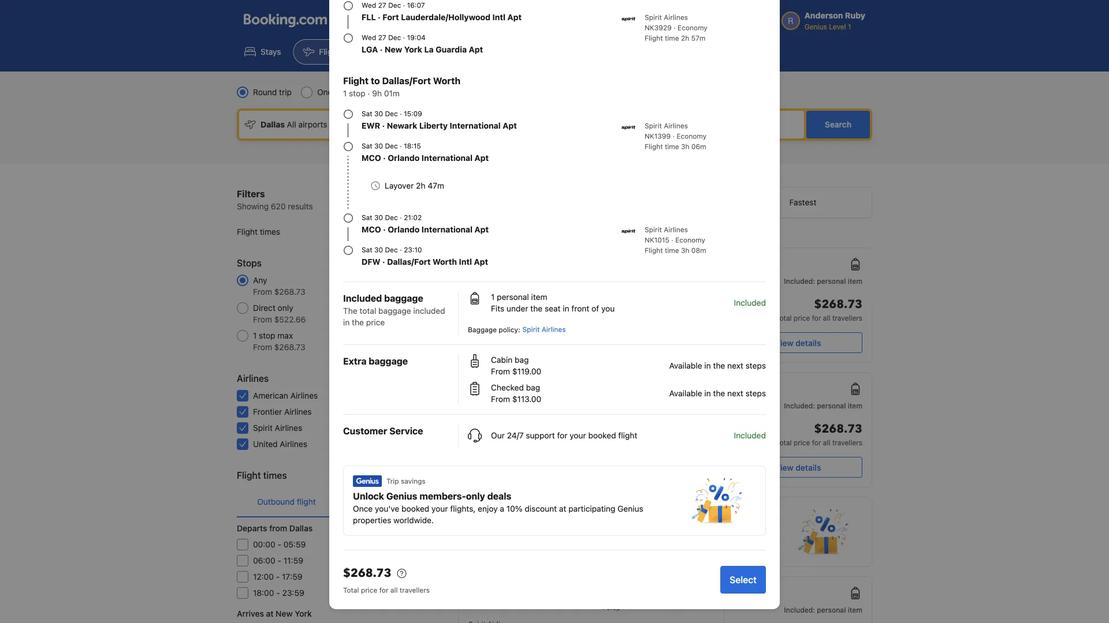 Task type: vqa. For each thing, say whether or not it's contained in the screenshot.
the top Orlando
yes



Task type: locate. For each thing, give the bounding box(es) containing it.
1 mco from the top
[[362, 153, 381, 163]]

sat left 18:15
[[362, 142, 372, 150]]

0 vertical spatial at
[[559, 505, 566, 514]]

dec inside sat 30 dec · 21:02 mco · orlando international apt
[[385, 214, 398, 222]]

1 vertical spatial once
[[469, 536, 488, 545]]

· inside spirit airlines nk3929 · economy flight time 2h 57m
[[674, 24, 676, 32]]

30 for sat 30 dec · 23:10 dfw · dallas/fort worth intl apt
[[374, 246, 383, 254]]

time for newark liberty international apt
[[665, 143, 679, 151]]

available in the next steps for $119.00
[[669, 361, 766, 371]]

enjoy
[[478, 505, 498, 514], [593, 536, 613, 545]]

2 horizontal spatial at
[[675, 536, 682, 545]]

1 vertical spatial $268.73 total price for all travellers
[[776, 422, 863, 447]]

economy up 57m at right top
[[678, 24, 708, 32]]

any
[[253, 276, 267, 285]]

you've down unlock
[[375, 505, 399, 514]]

1 vertical spatial properties
[[469, 547, 507, 557]]

fits
[[491, 304, 504, 314]]

0 vertical spatial spirit airlines image
[[622, 121, 636, 135]]

only up $522.66
[[278, 304, 293, 313]]

baggage up the included
[[384, 293, 423, 304]]

spirit up nk1399
[[645, 122, 662, 130]]

30 for sat 30 dec · 18:15 mco · orlando international apt
[[374, 142, 383, 150]]

airlines down frontier airlines
[[275, 424, 302, 433]]

spirit right policy:
[[523, 326, 540, 334]]

1 vertical spatial trip
[[502, 509, 515, 517]]

30 inside sat 30 dec · 18:15 mco · orlando international apt
[[374, 142, 383, 150]]

0 vertical spatial wed
[[362, 1, 376, 9]]

stop inside flight to dallas/fort worth 1 stop · 9h 01m
[[349, 89, 365, 98]]

baggage
[[594, 229, 622, 237], [384, 293, 423, 304], [378, 306, 411, 316], [369, 356, 408, 367]]

1 1 stop from the top
[[601, 274, 621, 283]]

genius right unlock
[[386, 491, 417, 502]]

2 view details button from the top
[[734, 458, 863, 478]]

08:57
[[505, 384, 532, 395]]

. inside 08:57 dfw . 27 dec
[[523, 395, 525, 403]]

available for from $113.00
[[669, 389, 702, 399]]

0 vertical spatial travellers
[[832, 314, 863, 322]]

trip down deals
[[502, 509, 515, 517]]

flights, inside unlock genius members-only deals once you've booked your flights, enjoy a 10% discount at participating genius properties worldwide.
[[450, 505, 476, 514]]

18:00
[[253, 589, 274, 599]]

0 vertical spatial view details button
[[734, 333, 863, 354]]

trip up the return flight
[[387, 478, 399, 486]]

1 sat from the top
[[362, 110, 372, 118]]

times down showing 620 results
[[260, 227, 280, 237]]

spirit airlines image
[[622, 121, 636, 135], [622, 225, 636, 239]]

genius inside once you've booked your flights, enjoy a 10% discount at participating genius properties worldwide.
[[733, 536, 759, 545]]

- left 11:59
[[278, 557, 281, 566]]

1 spirit airlines image from the top
[[622, 121, 636, 135]]

bag inside checked bag from $113.00
[[526, 383, 540, 393]]

flight inside flight to dallas/fort worth 1 stop · 9h 01m
[[343, 75, 369, 86]]

apt inside sat 30 dec · 15:09 ewr · newark liberty international apt
[[503, 121, 517, 131]]

1 horizontal spatial your
[[547, 536, 564, 545]]

available for from $119.00
[[669, 361, 702, 371]]

3 time from the top
[[665, 247, 679, 255]]

you've inside once you've booked your flights, enjoy a 10% discount at participating genius properties worldwide.
[[490, 536, 515, 545]]

ewr left newark at the top left of page
[[362, 121, 380, 131]]

dallas/fort inside "sat 30 dec · 23:10 dfw · dallas/fort worth intl apt"
[[387, 257, 431, 267]]

1 vertical spatial your
[[432, 505, 448, 514]]

time inside 'spirit airlines nk1399 · economy flight time 3h 06m'
[[665, 143, 679, 151]]

may
[[481, 229, 494, 237]]

0 vertical spatial dallas/fort
[[382, 75, 431, 86]]

flight for return flight
[[390, 498, 409, 507]]

from inside cabin bag from $119.00
[[491, 367, 510, 377]]

next for from $113.00
[[727, 389, 743, 399]]

spirit airlines nk1015 · economy flight time 3h 08m
[[645, 226, 706, 255]]

3h for newark liberty international apt
[[681, 143, 690, 151]]

you've
[[375, 505, 399, 514], [490, 536, 515, 545]]

1 vertical spatial spirit airlines image
[[622, 225, 636, 239]]

lga inside wed 27 dec · 19:04 lga · new york la guardia apt
[[362, 45, 378, 54]]

rentals
[[486, 47, 511, 57]]

arrives at new york
[[237, 610, 312, 619]]

0 horizontal spatial intl
[[459, 257, 472, 267]]

ewr down under
[[505, 325, 521, 333]]

1 available from the top
[[669, 361, 702, 371]]

price
[[794, 314, 810, 322], [366, 318, 385, 328], [794, 439, 810, 447], [361, 587, 377, 595]]

wed up 'fll'
[[362, 1, 376, 9]]

spirit airlines up fits
[[469, 292, 512, 300]]

international inside sat 30 dec · 15:09 ewr · newark liberty international apt
[[450, 121, 501, 131]]

orlando down 21:02
[[388, 225, 420, 235]]

sat for sat 30 dec · 21:02 mco · orlando international apt
[[362, 214, 372, 222]]

9h 01m
[[598, 311, 622, 319], [598, 436, 622, 444]]

0 vertical spatial bag
[[515, 356, 529, 365]]

0 horizontal spatial enjoy
[[478, 505, 498, 514]]

1 vertical spatial a
[[616, 536, 620, 545]]

30 left 21:02
[[374, 214, 383, 222]]

worldwide. down the return flight
[[394, 516, 434, 526]]

1 details from the top
[[796, 339, 821, 348]]

car rentals link
[[444, 39, 521, 65]]

economy for newark liberty international apt
[[677, 132, 707, 140]]

a inside once you've booked your flights, enjoy a 10% discount at participating genius properties worldwide.
[[616, 536, 620, 545]]

spirit airlines image left nk1015
[[622, 225, 636, 239]]

from for checked bag
[[491, 395, 510, 404]]

2 horizontal spatial genius
[[733, 536, 759, 545]]

round
[[253, 88, 277, 97]]

economy for orlando international apt
[[675, 236, 705, 244]]

0 vertical spatial 01m
[[384, 89, 400, 98]]

booked inside once you've booked your flights, enjoy a 10% discount at participating genius properties worldwide.
[[517, 536, 545, 545]]

30 inside sat 30 dec · 15:09 ewr · newark liberty international apt
[[374, 110, 383, 118]]

0 vertical spatial 3h
[[681, 143, 690, 151]]

airlines up fits
[[488, 292, 512, 300]]

1 inside '1 personal item fits under the seat in front of you'
[[491, 293, 495, 302]]

spirit down 'baggage'
[[469, 344, 486, 352]]

0 vertical spatial details
[[796, 339, 821, 348]]

sat left 23:10
[[362, 246, 372, 254]]

from inside "direct only from $522.66"
[[253, 315, 272, 325]]

0 vertical spatial flight times
[[237, 227, 280, 237]]

extra baggage
[[343, 356, 408, 367]]

worldwide. up $268.73 region
[[509, 547, 549, 557]]

times up outbound
[[263, 471, 287, 482]]

47m
[[428, 181, 444, 191]]

mco inside sat 30 dec · 21:02 mco · orlando international apt
[[362, 225, 381, 235]]

bag up the $113.00
[[526, 383, 540, 393]]

0 horizontal spatial worldwide.
[[394, 516, 434, 526]]

1 horizontal spatial enjoy
[[593, 536, 613, 545]]

77
[[426, 304, 436, 313]]

0 horizontal spatial at
[[266, 610, 274, 619]]

from down any
[[253, 287, 272, 297]]

15:09 up newark at the top left of page
[[404, 110, 422, 118]]

mco for sat 30 dec · 21:02 mco · orlando international apt
[[362, 225, 381, 235]]

30 for sat 30 dec · 15:09 ewr · newark liberty international apt
[[374, 110, 383, 118]]

· left multi-
[[368, 89, 370, 98]]

ewr
[[362, 121, 380, 131], [505, 325, 521, 333]]

new inside wed 27 dec · 19:04 lga · new york la guardia apt
[[385, 45, 402, 54]]

flights,
[[450, 505, 476, 514], [566, 536, 591, 545]]

3 included: personal item from the top
[[784, 607, 863, 615]]

flight down nk1015
[[645, 247, 663, 255]]

2 sat from the top
[[362, 142, 372, 150]]

- left 17:59
[[276, 573, 280, 582]]

economy up 08m
[[675, 236, 705, 244]]

american
[[253, 391, 288, 401]]

0 vertical spatial new
[[385, 45, 402, 54]]

1 vertical spatial view details button
[[734, 458, 863, 478]]

genius
[[386, 491, 417, 502], [618, 505, 643, 514], [733, 536, 759, 545]]

1 orlando from the top
[[388, 153, 420, 163]]

1 vertical spatial only
[[466, 491, 485, 502]]

orlando inside sat 30 dec · 18:15 mco · orlando international apt
[[388, 153, 420, 163]]

0 horizontal spatial lga
[[362, 45, 378, 54]]

flight down showing
[[237, 227, 258, 237]]

return
[[363, 498, 388, 507]]

2 spirit airlines image from the top
[[622, 225, 636, 239]]

search button
[[807, 111, 870, 139]]

deals
[[487, 491, 511, 502]]

2 3h from the top
[[681, 247, 690, 255]]

- for 12:00
[[276, 573, 280, 582]]

30 left 18:15
[[374, 142, 383, 150]]

27
[[378, 1, 386, 9], [378, 34, 386, 42], [527, 397, 535, 406], [692, 397, 700, 406], [527, 602, 535, 610], [692, 602, 700, 610]]

sat inside sat 30 dec · 15:09 ewr · newark liberty international apt
[[362, 110, 372, 118]]

3h left 08m
[[681, 247, 690, 255]]

0 horizontal spatial once
[[353, 505, 373, 514]]

intl inside "sat 30 dec · 23:10 dfw · dallas/fort worth intl apt"
[[459, 257, 472, 267]]

genius up select button in the right of the page
[[733, 536, 759, 545]]

orlando for sat 30 dec · 18:15 mco · orlando international apt
[[388, 153, 420, 163]]

from inside checked bag from $113.00
[[491, 395, 510, 404]]

· left 18:15
[[400, 142, 402, 150]]

4 sat from the top
[[362, 246, 372, 254]]

hotel
[[412, 47, 432, 57]]

1 view details button from the top
[[734, 333, 863, 354]]

worldwide. inside unlock genius members-only deals once you've booked your flights, enjoy a 10% discount at participating genius properties worldwide.
[[394, 516, 434, 526]]

2 next from the top
[[727, 389, 743, 399]]

booking.com logo image
[[244, 14, 327, 27], [244, 14, 327, 27]]

0 vertical spatial enjoy
[[478, 505, 498, 514]]

properties down unlock genius members-only deals once you've booked your flights, enjoy a 10% discount at participating genius properties worldwide.
[[469, 547, 507, 557]]

once you've booked your flights, enjoy a 10% discount at participating genius properties worldwide.
[[469, 536, 759, 557]]

international up "sat 30 dec · 23:10 dfw · dallas/fort worth intl apt"
[[422, 225, 473, 235]]

item
[[848, 277, 863, 285], [531, 293, 547, 302], [848, 402, 863, 410], [848, 607, 863, 615]]

16:07
[[407, 1, 425, 9]]

york down 23:59
[[295, 610, 312, 619]]

participating up select button in the right of the page
[[684, 536, 731, 545]]

2h inside spirit airlines nk3929 · economy flight time 2h 57m
[[681, 34, 689, 42]]

1 vertical spatial 3h
[[681, 247, 690, 255]]

spirit airlines image for newark liberty international apt
[[622, 121, 636, 135]]

trip savings down deals
[[502, 509, 541, 517]]

in
[[563, 304, 569, 314], [343, 318, 350, 328], [704, 361, 711, 371], [704, 389, 711, 399]]

1 vertical spatial dallas/fort
[[387, 257, 431, 267]]

30 for sat 30 dec · 21:02 mco · orlando international apt
[[374, 214, 383, 222]]

trip savings up the return flight
[[387, 478, 426, 486]]

total price for all travellers
[[343, 587, 430, 595]]

27 inside . 27 dec
[[692, 397, 700, 406]]

0 vertical spatial flights,
[[450, 505, 476, 514]]

1 vertical spatial available
[[669, 389, 702, 399]]

included
[[343, 293, 382, 304], [734, 298, 766, 308], [734, 431, 766, 441]]

. inside '15:09 ewr . 30 dec'
[[523, 323, 525, 331]]

flight times up outbound
[[237, 471, 287, 482]]

max
[[278, 331, 293, 341]]

2 available from the top
[[669, 389, 702, 399]]

1 horizontal spatial trip
[[502, 509, 515, 517]]

if
[[522, 229, 527, 237]]

0 vertical spatial worldwide.
[[394, 516, 434, 526]]

spirit airlines image
[[622, 12, 636, 26]]

0 vertical spatial worth
[[433, 75, 461, 86]]

once down unlock
[[353, 505, 373, 514]]

0 vertical spatial only
[[278, 304, 293, 313]]

only
[[278, 304, 293, 313], [466, 491, 485, 502]]

1 vertical spatial included: personal item
[[784, 402, 863, 410]]

sat for sat 30 dec · 15:09 ewr · newark liberty international apt
[[362, 110, 372, 118]]

$268.73 inside region
[[343, 566, 391, 582]]

genius image
[[353, 476, 382, 488], [353, 476, 382, 488], [692, 478, 742, 525], [469, 507, 497, 519], [469, 507, 497, 519], [798, 510, 849, 556]]

1 vertical spatial wed
[[362, 34, 376, 42]]

baggage policy: spirit airlines
[[468, 326, 566, 334]]

1 horizontal spatial trip savings
[[502, 509, 541, 517]]

24/7
[[507, 431, 524, 441]]

are
[[547, 229, 558, 237]]

15:09 inside sat 30 dec · 15:09 ewr · newark liberty international apt
[[404, 110, 422, 118]]

1 horizontal spatial york
[[404, 45, 422, 54]]

orlando inside sat 30 dec · 21:02 mco · orlando international apt
[[388, 225, 420, 235]]

policy:
[[499, 326, 520, 334]]

from
[[253, 287, 272, 297], [253, 315, 272, 325], [253, 343, 272, 352], [491, 367, 510, 377], [491, 395, 510, 404]]

- right 00:00
[[278, 540, 281, 550]]

1 inside 1 stop max from $268.73
[[253, 331, 257, 341]]

1 inside flight to dallas/fort worth 1 stop · 9h 01m
[[343, 89, 347, 98]]

flight left +
[[382, 47, 403, 57]]

steps for $119.00
[[746, 361, 766, 371]]

worth down the guardia
[[433, 75, 461, 86]]

bag for cabin bag
[[515, 356, 529, 365]]

1 vertical spatial dfw
[[505, 397, 521, 406]]

30 inside "sat 30 dec · 23:10 dfw · dallas/fort worth intl apt"
[[374, 246, 383, 254]]

time for orlando international apt
[[665, 247, 679, 255]]

available in the next steps for $113.00
[[669, 389, 766, 399]]

york down the 19:04
[[404, 45, 422, 54]]

9h
[[372, 89, 382, 98], [598, 311, 606, 319], [598, 436, 606, 444]]

wed inside wed 27 dec · 16:07 fll · fort lauderdale/hollywood intl apt
[[362, 1, 376, 9]]

0 vertical spatial trip savings
[[387, 478, 426, 486]]

0 vertical spatial included: personal item
[[784, 277, 863, 285]]

spirit up nk1015
[[645, 226, 662, 234]]

2 vertical spatial included:
[[784, 607, 815, 615]]

spirit up nk3929
[[645, 13, 662, 21]]

american airlines
[[253, 391, 318, 401]]

sat left 21:02
[[362, 214, 372, 222]]

flight down nk3929
[[645, 34, 663, 42]]

next for from $119.00
[[727, 361, 743, 371]]

1 vertical spatial ewr
[[505, 325, 521, 333]]

0 vertical spatial york
[[404, 45, 422, 54]]

. 27 dec
[[686, 395, 715, 406]]

1 flight times from the top
[[237, 227, 280, 237]]

only inside unlock genius members-only deals once you've booked your flights, enjoy a 10% discount at participating genius properties worldwide.
[[466, 491, 485, 502]]

0 vertical spatial economy
[[678, 24, 708, 32]]

1 horizontal spatial 10%
[[622, 536, 638, 545]]

15:09 up baggage policy: spirit airlines
[[505, 312, 531, 323]]

- for 00:00
[[278, 540, 281, 550]]

under
[[507, 304, 528, 314]]

0 vertical spatial lga
[[362, 45, 378, 54]]

once inside once you've booked your flights, enjoy a 10% discount at participating genius properties worldwide.
[[469, 536, 488, 545]]

1
[[343, 89, 347, 98], [601, 274, 605, 283], [491, 293, 495, 302], [253, 331, 257, 341], [601, 604, 605, 612]]

the
[[531, 304, 543, 314], [352, 318, 364, 328], [713, 361, 725, 371], [713, 389, 725, 399]]

0 horizontal spatial properties
[[353, 516, 391, 526]]

15:09 right our in the bottom left of the page
[[505, 436, 531, 447]]

your right support
[[570, 431, 586, 441]]

sat for sat 30 dec · 23:10 dfw · dallas/fort worth intl apt
[[362, 246, 372, 254]]

participating up once you've booked your flights, enjoy a 10% discount at participating genius properties worldwide.
[[569, 505, 615, 514]]

dfw inside "sat 30 dec · 23:10 dfw · dallas/fort worth intl apt"
[[362, 257, 380, 267]]

flight for outbound flight
[[297, 498, 316, 507]]

0 horizontal spatial flight
[[297, 498, 316, 507]]

0 vertical spatial properties
[[353, 516, 391, 526]]

dec inside 08:57 dfw . 27 dec
[[537, 397, 550, 406]]

airlines up nk1399
[[664, 122, 688, 130]]

apt inside wed 27 dec · 19:04 lga · new york la guardia apt
[[469, 45, 483, 54]]

0 horizontal spatial trip savings
[[387, 478, 426, 486]]

item inside '1 personal item fits under the seat in front of you'
[[531, 293, 547, 302]]

sat
[[362, 110, 372, 118], [362, 142, 372, 150], [362, 214, 372, 222], [362, 246, 372, 254]]

19:04
[[407, 34, 426, 42]]

intl inside wed 27 dec · 16:07 fll · fort lauderdale/hollywood intl apt
[[492, 12, 506, 22]]

you've inside unlock genius members-only deals once you've booked your flights, enjoy a 10% discount at participating genius properties worldwide.
[[375, 505, 399, 514]]

from down checked
[[491, 395, 510, 404]]

from down direct
[[253, 315, 272, 325]]

change
[[496, 229, 520, 237]]

12:00 - 17:59
[[253, 573, 302, 582]]

fll
[[362, 12, 376, 22]]

nk1015
[[645, 236, 669, 244]]

· left the 19:04
[[403, 34, 405, 42]]

2 mco from the top
[[362, 225, 381, 235]]

wed down 'fll'
[[362, 34, 376, 42]]

1 horizontal spatial once
[[469, 536, 488, 545]]

0 horizontal spatial participating
[[569, 505, 615, 514]]

checked bag from $113.00
[[491, 383, 541, 404]]

you
[[601, 304, 615, 314]]

a
[[500, 505, 504, 514], [616, 536, 620, 545]]

$268.73
[[274, 287, 305, 297], [814, 297, 863, 313], [274, 343, 305, 352], [814, 422, 863, 438], [343, 566, 391, 582]]

flight + hotel link
[[356, 39, 442, 65]]

0 vertical spatial savings
[[401, 478, 426, 486]]

bag inside cabin bag from $119.00
[[515, 356, 529, 365]]

15:09 inside '15:09 ewr . 30 dec'
[[505, 312, 531, 323]]

1 next from the top
[[727, 361, 743, 371]]

york
[[404, 45, 422, 54], [295, 610, 312, 619]]

sat down to on the left top
[[362, 110, 372, 118]]

flights link
[[293, 39, 354, 65]]

0 horizontal spatial booked
[[402, 505, 429, 514]]

3 included: from the top
[[784, 607, 815, 615]]

2 available in the next steps from the top
[[669, 389, 766, 399]]

0 vertical spatial 10%
[[507, 505, 523, 514]]

0 vertical spatial your
[[570, 431, 586, 441]]

wed 27 dec · 16:07 fll · fort lauderdale/hollywood intl apt
[[362, 1, 522, 22]]

0 horizontal spatial flights,
[[450, 505, 476, 514]]

dallas/fort inside flight to dallas/fort worth 1 stop · 9h 01m
[[382, 75, 431, 86]]

outbound flight
[[257, 498, 316, 507]]

baggage right extra
[[369, 356, 408, 367]]

service
[[390, 426, 423, 437]]

at
[[559, 505, 566, 514], [675, 536, 682, 545], [266, 610, 274, 619]]

27 inside 08:57 dfw . 27 dec
[[527, 397, 535, 406]]

06m
[[692, 143, 706, 151]]

9h inside flight to dallas/fort worth 1 stop · 9h 01m
[[372, 89, 382, 98]]

1 vertical spatial booked
[[402, 505, 429, 514]]

steps for $113.00
[[746, 389, 766, 399]]

included:
[[784, 277, 815, 285], [784, 402, 815, 410], [784, 607, 815, 615]]

3h left 06m
[[681, 143, 690, 151]]

intl down prices
[[459, 257, 472, 267]]

wed for lga
[[362, 34, 376, 42]]

3h inside 'spirit airlines nk1399 · economy flight time 3h 06m'
[[681, 143, 690, 151]]

wed inside wed 27 dec · 19:04 lga · new york la guardia apt
[[362, 34, 376, 42]]

1 vertical spatial worldwide.
[[509, 547, 549, 557]]

1 horizontal spatial ewr
[[505, 325, 521, 333]]

0 vertical spatial trip
[[387, 478, 399, 486]]

dfw down 08:57
[[505, 397, 521, 406]]

2 1 stop from the top
[[601, 604, 621, 612]]

1 vertical spatial worth
[[433, 257, 457, 267]]

apt inside sat 30 dec · 18:15 mco · orlando international apt
[[475, 153, 489, 163]]

properties down return
[[353, 516, 391, 526]]

steps
[[746, 361, 766, 371], [746, 389, 766, 399]]

showing 620 results
[[237, 202, 313, 211]]

time inside spirit airlines nk1015 · economy flight time 3h 08m
[[665, 247, 679, 255]]

2 details from the top
[[796, 463, 821, 473]]

2 vertical spatial economy
[[675, 236, 705, 244]]

0 vertical spatial once
[[353, 505, 373, 514]]

57m
[[691, 34, 706, 42]]

1 steps from the top
[[746, 361, 766, 371]]

1 horizontal spatial new
[[385, 45, 402, 54]]

once down unlock genius members-only deals once you've booked your flights, enjoy a 10% discount at participating genius properties worldwide.
[[469, 536, 488, 545]]

2h left 47m
[[416, 181, 426, 191]]

. inside lga . 27 dec
[[688, 600, 690, 608]]

1 3h from the top
[[681, 143, 690, 151]]

· down layover
[[383, 225, 386, 235]]

30
[[374, 110, 383, 118], [374, 142, 383, 150], [374, 214, 383, 222], [374, 246, 383, 254], [527, 325, 536, 333]]

2 wed from the top
[[362, 34, 376, 42]]

participating
[[569, 505, 615, 514], [684, 536, 731, 545]]

worth up 1236
[[433, 257, 457, 267]]

new
[[385, 45, 402, 54], [276, 610, 293, 619]]

2 vertical spatial your
[[547, 536, 564, 545]]

time down nk1015
[[665, 247, 679, 255]]

mco for sat 30 dec · 18:15 mco · orlando international apt
[[362, 153, 381, 163]]

international inside sat 30 dec · 21:02 mco · orlando international apt
[[422, 225, 473, 235]]

30 right policy:
[[527, 325, 536, 333]]

lga . 27 dec
[[672, 600, 715, 610]]

flight + hotel
[[382, 47, 432, 57]]

2 time from the top
[[665, 143, 679, 151]]

dallas/fort up city
[[382, 75, 431, 86]]

2 orlando from the top
[[388, 225, 420, 235]]

0 vertical spatial view details
[[775, 339, 821, 348]]

3h inside spirit airlines nk1015 · economy flight time 3h 08m
[[681, 247, 690, 255]]

1 $268.73 total price for all travellers from the top
[[776, 297, 863, 322]]

3 sat from the top
[[362, 214, 372, 222]]

economy inside 'spirit airlines nk1399 · economy flight time 3h 06m'
[[677, 132, 707, 140]]

0 horizontal spatial you've
[[375, 505, 399, 514]]

1 horizontal spatial lga
[[672, 602, 686, 610]]

booked inside unlock genius members-only deals once you've booked your flights, enjoy a 10% discount at participating genius properties worldwide.
[[402, 505, 429, 514]]

spirit airlines link
[[523, 326, 566, 334]]

0 vertical spatial booked
[[588, 431, 616, 441]]

international inside sat 30 dec · 18:15 mco · orlando international apt
[[422, 153, 473, 163]]

1 time from the top
[[665, 34, 679, 42]]

1 horizontal spatial savings
[[516, 509, 541, 517]]

time down nk3929
[[665, 34, 679, 42]]

2h left 57m at right top
[[681, 34, 689, 42]]

airlines down seat
[[542, 326, 566, 334]]

your up $268.73 region
[[547, 536, 564, 545]]

1 vertical spatial at
[[675, 536, 682, 545]]

flight times down showing
[[237, 227, 280, 237]]

1 vertical spatial 9h 01m
[[598, 436, 622, 444]]

1 wed from the top
[[362, 1, 376, 9]]

1 vertical spatial international
[[422, 153, 473, 163]]

0 horizontal spatial discount
[[525, 505, 557, 514]]

30 left 23:10
[[374, 246, 383, 254]]

· right nk1015
[[671, 236, 674, 244]]

dec inside sat 30 dec · 15:09 ewr · newark liberty international apt
[[385, 110, 398, 118]]

intl for worth
[[459, 257, 472, 267]]

1 horizontal spatial a
[[616, 536, 620, 545]]

orlando down 18:15
[[388, 153, 420, 163]]

2 $268.73 total price for all travellers from the top
[[776, 422, 863, 447]]

1 vertical spatial 2h
[[416, 181, 426, 191]]

1 horizontal spatial flights,
[[566, 536, 591, 545]]

discount inside unlock genius members-only deals once you've booked your flights, enjoy a 10% discount at participating genius properties worldwide.
[[525, 505, 557, 514]]

international right liberty
[[450, 121, 501, 131]]

tab list
[[237, 488, 436, 519]]

$268.73 region
[[343, 565, 711, 586]]

1 horizontal spatial 2h
[[681, 34, 689, 42]]

1 horizontal spatial intl
[[492, 12, 506, 22]]

from down "direct only from $522.66"
[[253, 343, 272, 352]]

economy for fort lauderdale/hollywood intl apt
[[678, 24, 708, 32]]

airlines up nk3929
[[664, 13, 688, 21]]

dec
[[388, 1, 401, 9], [388, 34, 401, 42], [385, 110, 398, 118], [385, 142, 398, 150], [385, 214, 398, 222], [385, 246, 398, 254], [537, 325, 550, 333], [537, 397, 550, 406], [702, 397, 715, 406], [537, 602, 550, 610], [702, 602, 715, 610]]

1 view from the top
[[775, 339, 794, 348]]

0 horizontal spatial trip
[[387, 478, 399, 486]]

30 down multi-
[[374, 110, 383, 118]]

1 available in the next steps from the top
[[669, 361, 766, 371]]

1 vertical spatial genius
[[618, 505, 643, 514]]

arrives
[[237, 610, 264, 619]]

2 steps from the top
[[746, 389, 766, 399]]

intl up the rentals on the top left of the page
[[492, 12, 506, 22]]

0 vertical spatial spirit airlines
[[469, 292, 512, 300]]

1 horizontal spatial flight
[[390, 498, 409, 507]]

only left deals
[[466, 491, 485, 502]]

intl for lauderdale/hollywood
[[492, 12, 506, 22]]

a inside unlock genius members-only deals once you've booked your flights, enjoy a 10% discount at participating genius properties worldwide.
[[500, 505, 504, 514]]



Task type: describe. For each thing, give the bounding box(es) containing it.
· up "included baggage the total baggage included in the price"
[[382, 257, 385, 267]]

· up newark at the top left of page
[[400, 110, 402, 118]]

your inside once you've booked your flights, enjoy a 10% discount at participating genius properties worldwide.
[[547, 536, 564, 545]]

flight inside flight + hotel link
[[382, 47, 403, 57]]

2 horizontal spatial your
[[570, 431, 586, 441]]

0 horizontal spatial york
[[295, 610, 312, 619]]

11:59
[[284, 557, 303, 566]]

airlines inside spirit airlines nk1015 · economy flight time 3h 08m
[[664, 226, 688, 234]]

way
[[335, 88, 349, 97]]

participating inside unlock genius members-only deals once you've booked your flights, enjoy a 10% discount at participating genius properties worldwide.
[[569, 505, 615, 514]]

international for sat 30 dec · 18:15 mco · orlando international apt
[[422, 153, 473, 163]]

multi-
[[375, 88, 397, 97]]

lauderdale/hollywood
[[401, 12, 490, 22]]

car rentals
[[470, 47, 511, 57]]

199
[[422, 424, 436, 433]]

spirit airlines image for orlando international apt
[[622, 225, 636, 239]]

outbound flight button
[[237, 488, 336, 518]]

0 horizontal spatial genius
[[386, 491, 417, 502]]

· right 'fll'
[[378, 12, 381, 22]]

1 vertical spatial total
[[776, 439, 792, 447]]

sat 30 dec · 18:15 mco · orlando international apt
[[362, 142, 489, 163]]

2 vertical spatial dfw
[[505, 602, 521, 610]]

airlines inside spirit airlines nk3929 · economy flight time 2h 57m
[[664, 13, 688, 21]]

cabin bag from $119.00
[[491, 356, 541, 377]]

at inside unlock genius members-only deals once you've booked your flights, enjoy a 10% discount at participating genius properties worldwide.
[[559, 505, 566, 514]]

dec inside lga . 27 dec
[[702, 602, 715, 610]]

included baggage the total baggage included in the price
[[343, 293, 445, 328]]

from for cabin bag
[[491, 367, 510, 377]]

1 view details from the top
[[775, 339, 821, 348]]

1 vertical spatial 01m
[[608, 311, 622, 319]]

· inside spirit airlines nk1015 · economy flight time 3h 08m
[[671, 236, 674, 244]]

1236
[[417, 276, 436, 285]]

15:09 for 15:09 ewr . 30 dec
[[505, 312, 531, 323]]

only inside "direct only from $522.66"
[[278, 304, 293, 313]]

· left the 16:07
[[403, 1, 405, 9]]

17:59
[[282, 573, 302, 582]]

ewr inside '15:09 ewr . 30 dec'
[[505, 325, 521, 333]]

spirit inside baggage policy: spirit airlines
[[523, 326, 540, 334]]

stop inside 1 stop max from $268.73
[[259, 331, 275, 341]]

support
[[526, 431, 555, 441]]

22
[[426, 408, 436, 417]]

airlines up cabin
[[488, 344, 512, 352]]

worldwide. inside once you've booked your flights, enjoy a 10% discount at participating genius properties worldwide.
[[509, 547, 549, 557]]

nk1399
[[645, 132, 671, 140]]

- for 06:00
[[278, 557, 281, 566]]

2 vertical spatial spirit airlines
[[253, 424, 302, 433]]

· left 23:10
[[400, 246, 402, 254]]

direct only from $522.66
[[253, 304, 306, 325]]

prices may change if there are additional baggage fees
[[459, 229, 638, 237]]

2 included: personal item from the top
[[784, 402, 863, 410]]

dec inside "sat 30 dec · 23:10 dfw · dallas/fort worth intl apt"
[[385, 246, 398, 254]]

from for direct only
[[253, 315, 272, 325]]

airlines up american
[[237, 374, 269, 384]]

price inside "included baggage the total baggage included in the price"
[[366, 318, 385, 328]]

2 vertical spatial 9h
[[598, 436, 606, 444]]

in inside "included baggage the total baggage included in the price"
[[343, 318, 350, 328]]

10% inside once you've booked your flights, enjoy a 10% discount at participating genius properties worldwide.
[[622, 536, 638, 545]]

round trip
[[253, 88, 292, 97]]

international for sat 30 dec · 21:02 mco · orlando international apt
[[422, 225, 473, 235]]

multi-city
[[375, 88, 410, 97]]

search
[[825, 120, 852, 129]]

from inside 1 stop max from $268.73
[[253, 343, 272, 352]]

0 vertical spatial times
[[260, 227, 280, 237]]

reset all
[[404, 189, 436, 199]]

0 horizontal spatial savings
[[401, 478, 426, 486]]

dallas
[[289, 524, 313, 534]]

orlando for sat 30 dec · 21:02 mco · orlando international apt
[[388, 225, 420, 235]]

properties inside unlock genius members-only deals once you've booked your flights, enjoy a 10% discount at participating genius properties worldwide.
[[353, 516, 391, 526]]

participating inside once you've booked your flights, enjoy a 10% discount at participating genius properties worldwide.
[[684, 536, 731, 545]]

car
[[470, 47, 483, 57]]

1 included: from the top
[[784, 277, 815, 285]]

2 9h 01m from the top
[[598, 436, 622, 444]]

15:09 ewr . 30 dec
[[505, 312, 550, 333]]

sat for sat 30 dec · 18:15 mco · orlando international apt
[[362, 142, 372, 150]]

2 vertical spatial travellers
[[400, 587, 430, 595]]

properties inside once you've booked your flights, enjoy a 10% discount at participating genius properties worldwide.
[[469, 547, 507, 557]]

$119.00
[[512, 367, 541, 377]]

time for fort lauderdale/hollywood intl apt
[[665, 34, 679, 42]]

baggage right total
[[378, 306, 411, 316]]

+
[[405, 47, 410, 57]]

bag for checked bag
[[526, 383, 540, 393]]

27 inside lga . 27 dec
[[692, 602, 700, 610]]

sat 30 dec · 21:02 mco · orlando international apt
[[362, 214, 489, 235]]

27 inside wed 27 dec · 16:07 fll · fort lauderdale/hollywood intl apt
[[378, 1, 386, 9]]

2 horizontal spatial booked
[[588, 431, 616, 441]]

30 inside '15:09 ewr . 30 dec'
[[527, 325, 536, 333]]

1 9h 01m from the top
[[598, 311, 622, 319]]

1 included: personal item from the top
[[784, 277, 863, 285]]

to
[[371, 75, 380, 86]]

flight inside spirit airlines nk3929 · economy flight time 2h 57m
[[645, 34, 663, 42]]

12:00
[[253, 573, 274, 582]]

worth inside "sat 30 dec · 23:10 dfw · dallas/fort worth intl apt"
[[433, 257, 457, 267]]

spirit inside 'spirit airlines nk1399 · economy flight time 3h 06m'
[[645, 122, 662, 130]]

extra
[[343, 356, 367, 367]]

2 view details from the top
[[775, 463, 821, 473]]

outbound
[[257, 498, 295, 507]]

all inside button
[[427, 189, 436, 199]]

2 horizontal spatial flight
[[618, 431, 637, 441]]

1 vertical spatial 9h
[[598, 311, 606, 319]]

in inside '1 personal item fits under the seat in front of you'
[[563, 304, 569, 314]]

dec inside sat 30 dec · 18:15 mco · orlando international apt
[[385, 142, 398, 150]]

at inside once you've booked your flights, enjoy a 10% discount at participating genius properties worldwide.
[[675, 536, 682, 545]]

reset
[[404, 189, 425, 199]]

return flight
[[363, 498, 409, 507]]

flight inside spirit airlines nk1015 · economy flight time 3h 08m
[[645, 247, 663, 255]]

spirit up 'baggage'
[[469, 292, 486, 300]]

1 vertical spatial travellers
[[832, 439, 863, 447]]

united airlines
[[253, 440, 307, 449]]

trip
[[279, 88, 292, 97]]

once inside unlock genius members-only deals once you've booked your flights, enjoy a 10% discount at participating genius properties worldwide.
[[353, 505, 373, 514]]

customer service
[[343, 426, 423, 437]]

01m inside flight to dallas/fort worth 1 stop · 9h 01m
[[384, 89, 400, 98]]

return flight button
[[336, 488, 436, 518]]

15:09 for 15:09
[[505, 436, 531, 447]]

2 included: from the top
[[784, 402, 815, 410]]

$113.00
[[512, 395, 541, 404]]

cabin
[[491, 356, 513, 365]]

flights
[[319, 47, 344, 57]]

from inside any from $268.73
[[253, 287, 272, 297]]

06:00 - 11:59
[[253, 557, 303, 566]]

airlines up frontier airlines
[[290, 391, 318, 401]]

1 horizontal spatial genius
[[618, 505, 643, 514]]

newark
[[387, 121, 417, 131]]

departs from dallas
[[237, 524, 313, 534]]

08:57 dfw . 27 dec
[[505, 384, 550, 406]]

00:00 - 05:59
[[253, 540, 306, 550]]

2 vertical spatial 01m
[[608, 436, 622, 444]]

27 inside wed 27 dec · 19:04 lga · new york la guardia apt
[[378, 34, 386, 42]]

flight to dallas/fort worth 1 stop · 9h 01m
[[343, 75, 461, 98]]

baggage
[[468, 326, 497, 334]]

there
[[528, 229, 546, 237]]

additional baggage fees link
[[560, 229, 638, 237]]

0 horizontal spatial 2h
[[416, 181, 426, 191]]

sat 30 dec · 23:10 dfw · dallas/fort worth intl apt
[[362, 246, 488, 267]]

airlines down american airlines
[[284, 408, 312, 417]]

2 vertical spatial at
[[266, 610, 274, 619]]

dec inside wed 27 dec · 19:04 lga · new york la guardia apt
[[388, 34, 401, 42]]

$268.73 inside 1 stop max from $268.73
[[274, 343, 305, 352]]

apt inside wed 27 dec · 16:07 fll · fort lauderdale/hollywood intl apt
[[508, 12, 522, 22]]

the
[[343, 306, 357, 316]]

· left 21:02
[[400, 214, 402, 222]]

2 flight times from the top
[[237, 471, 287, 482]]

23:59
[[282, 589, 304, 599]]

frontier airlines
[[253, 408, 312, 417]]

york inside wed 27 dec · 19:04 lga · new york la guardia apt
[[404, 45, 422, 54]]

airlines inside baggage policy: spirit airlines
[[542, 326, 566, 334]]

apt inside sat 30 dec · 21:02 mco · orlando international apt
[[475, 225, 489, 235]]

1 vertical spatial times
[[263, 471, 287, 482]]

spirit inside spirit airlines nk3929 · economy flight time 2h 57m
[[645, 13, 662, 21]]

members-
[[420, 491, 466, 502]]

ewr inside sat 30 dec · 15:09 ewr · newark liberty international apt
[[362, 121, 380, 131]]

dfw inside 08:57 dfw . 27 dec
[[505, 397, 521, 406]]

· left newark at the top left of page
[[382, 121, 385, 131]]

· inside flight to dallas/fort worth 1 stop · 9h 01m
[[368, 89, 370, 98]]

· inside 'spirit airlines nk1399 · economy flight time 3h 06m'
[[673, 132, 675, 140]]

the inside "included baggage the total baggage included in the price"
[[352, 318, 364, 328]]

spirit inside spirit airlines nk1015 · economy flight time 3h 08m
[[645, 226, 662, 234]]

23:10
[[404, 246, 422, 254]]

3h for orlando international apt
[[681, 247, 690, 255]]

our
[[491, 431, 505, 441]]

airlines right united
[[280, 440, 307, 449]]

apt inside "sat 30 dec · 23:10 dfw · dallas/fort worth intl apt"
[[474, 257, 488, 267]]

seat
[[545, 304, 561, 314]]

$268.73 inside any from $268.73
[[274, 287, 305, 297]]

personal inside '1 personal item fits under the seat in front of you'
[[497, 293, 529, 302]]

layover 2h 47m
[[385, 181, 444, 191]]

2 vertical spatial total
[[343, 587, 359, 595]]

enjoy inside unlock genius members-only deals once you've booked your flights, enjoy a 10% discount at participating genius properties worldwide.
[[478, 505, 498, 514]]

- for 18:00
[[276, 589, 280, 599]]

frontier
[[253, 408, 282, 417]]

tab list containing outbound flight
[[237, 488, 436, 519]]

. inside . 27 dec
[[688, 395, 690, 403]]

additional
[[560, 229, 592, 237]]

spirit airlines nk3929 · economy flight time 2h 57m
[[645, 13, 708, 42]]

0 vertical spatial total
[[776, 314, 792, 322]]

0 horizontal spatial new
[[276, 610, 293, 619]]

18:15
[[404, 142, 421, 150]]

fastest button
[[734, 188, 872, 218]]

2 view from the top
[[775, 463, 794, 473]]

results
[[288, 202, 313, 211]]

· left +
[[380, 45, 383, 54]]

showing
[[237, 202, 269, 211]]

· up layover
[[383, 153, 386, 163]]

liberty
[[419, 121, 448, 131]]

1 personal item fits under the seat in front of you
[[491, 293, 615, 314]]

one way
[[317, 88, 349, 97]]

one
[[317, 88, 333, 97]]

flight down united
[[237, 471, 261, 482]]

of
[[592, 304, 599, 314]]

enjoy inside once you've booked your flights, enjoy a 10% discount at participating genius properties worldwide.
[[593, 536, 613, 545]]

spirit airlines nk1399 · economy flight time 3h 06m
[[645, 122, 707, 151]]

flight inside 'spirit airlines nk1399 · economy flight time 3h 06m'
[[645, 143, 663, 151]]

wed for fll
[[362, 1, 376, 9]]

dec inside . 27 dec
[[702, 397, 715, 406]]

included inside "included baggage the total baggage included in the price"
[[343, 293, 382, 304]]

1 vertical spatial spirit airlines
[[469, 344, 512, 352]]

baggage left fees
[[594, 229, 622, 237]]

customer
[[343, 426, 387, 437]]

flights, inside once you've booked your flights, enjoy a 10% discount at participating genius properties worldwide.
[[566, 536, 591, 545]]

worth inside flight to dallas/fort worth 1 stop · 9h 01m
[[433, 75, 461, 86]]

dec inside wed 27 dec · 16:07 fll · fort lauderdale/hollywood intl apt
[[388, 1, 401, 9]]

fastest
[[790, 198, 817, 207]]

lga inside lga . 27 dec
[[672, 602, 686, 610]]

airlines inside 'spirit airlines nk1399 · economy flight time 3h 06m'
[[664, 122, 688, 130]]

27 dec
[[527, 602, 550, 610]]

any from $268.73
[[253, 276, 305, 297]]

the inside '1 personal item fits under the seat in front of you'
[[531, 304, 543, 314]]

from
[[269, 524, 287, 534]]

discount inside once you've booked your flights, enjoy a 10% discount at participating genius properties worldwide.
[[640, 536, 673, 545]]

spirit up united
[[253, 424, 273, 433]]

select
[[730, 575, 757, 586]]

your inside unlock genius members-only deals once you've booked your flights, enjoy a 10% discount at participating genius properties worldwide.
[[432, 505, 448, 514]]



